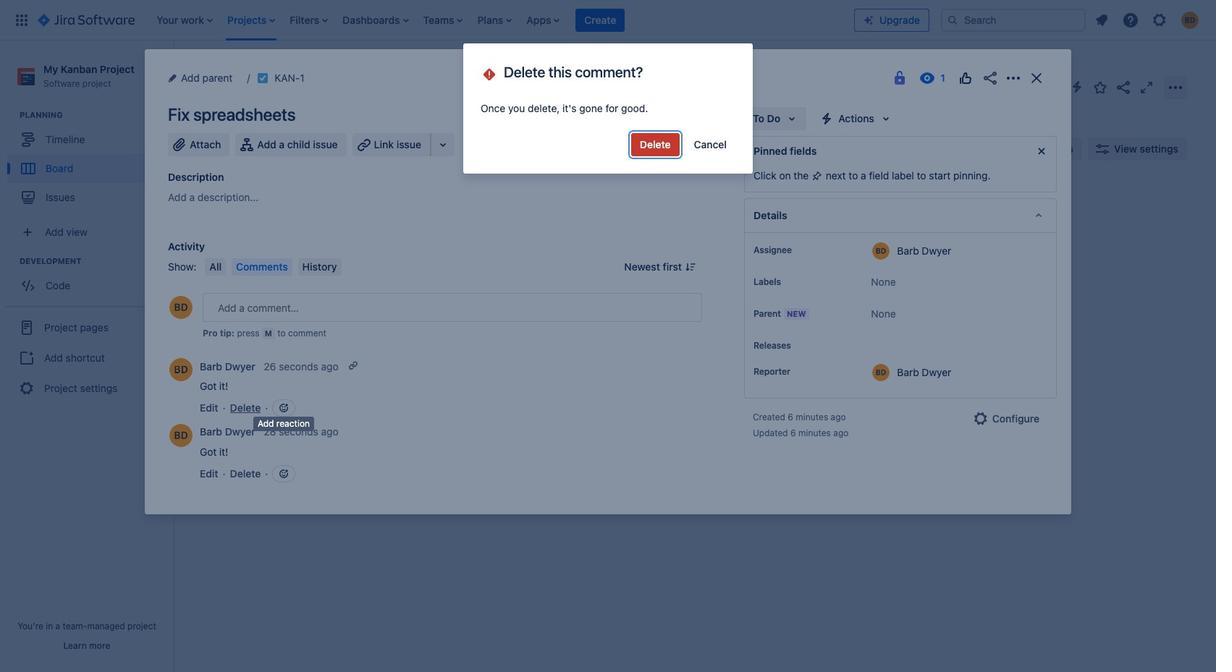 Task type: vqa. For each thing, say whether or not it's contained in the screenshot.
More information about Barb Dwyer icon
no



Task type: describe. For each thing, give the bounding box(es) containing it.
search image
[[947, 14, 959, 26]]

details element
[[745, 198, 1058, 233]]

Add a comment… field
[[203, 293, 703, 322]]

close image
[[1029, 70, 1046, 87]]

hide message image
[[1034, 143, 1051, 160]]

list item inside primary element
[[575, 8, 626, 32]]

1 heading from the top
[[20, 110, 173, 121]]

add people image
[[356, 141, 374, 158]]



Task type: locate. For each thing, give the bounding box(es) containing it.
0 vertical spatial heading
[[20, 110, 173, 121]]

to do element
[[214, 199, 251, 209]]

list up danger image
[[149, 0, 855, 40]]

list
[[149, 0, 855, 40], [1089, 7, 1208, 33]]

menu bar
[[202, 259, 344, 276]]

0 horizontal spatial list
[[149, 0, 855, 40]]

tooltip
[[254, 417, 314, 431]]

task image
[[215, 262, 227, 274]]

None search field
[[942, 8, 1086, 32]]

2 vertical spatial group
[[6, 307, 168, 409]]

enter full screen image
[[1139, 79, 1156, 96]]

jira software image
[[38, 11, 135, 29], [38, 11, 135, 29]]

list item
[[152, 0, 217, 40], [223, 0, 280, 40], [286, 0, 333, 40], [338, 0, 413, 40], [419, 0, 468, 40], [473, 0, 517, 40], [522, 0, 565, 40], [575, 8, 626, 32]]

dialog
[[464, 43, 753, 174], [145, 49, 1072, 515]]

2 heading from the top
[[20, 256, 173, 267]]

banner
[[0, 0, 1217, 41]]

1 vertical spatial group
[[7, 256, 173, 305]]

list up enter full screen "image"
[[1089, 7, 1208, 33]]

copy link to comment image
[[347, 360, 359, 372]]

danger image
[[481, 62, 498, 83]]

group
[[7, 110, 173, 217], [7, 256, 173, 305], [6, 307, 168, 409]]

Search this board text field
[[204, 136, 271, 162]]

0 vertical spatial group
[[7, 110, 173, 217]]

star kan board image
[[1092, 79, 1110, 96]]

create column image
[[818, 190, 836, 207]]

sidebar element
[[0, 41, 174, 673]]

heading
[[20, 110, 173, 121], [20, 256, 173, 267]]

Search field
[[942, 8, 1086, 32]]

1 horizontal spatial list
[[1089, 7, 1208, 33]]

1 vertical spatial heading
[[20, 256, 173, 267]]

primary element
[[9, 0, 855, 40]]



